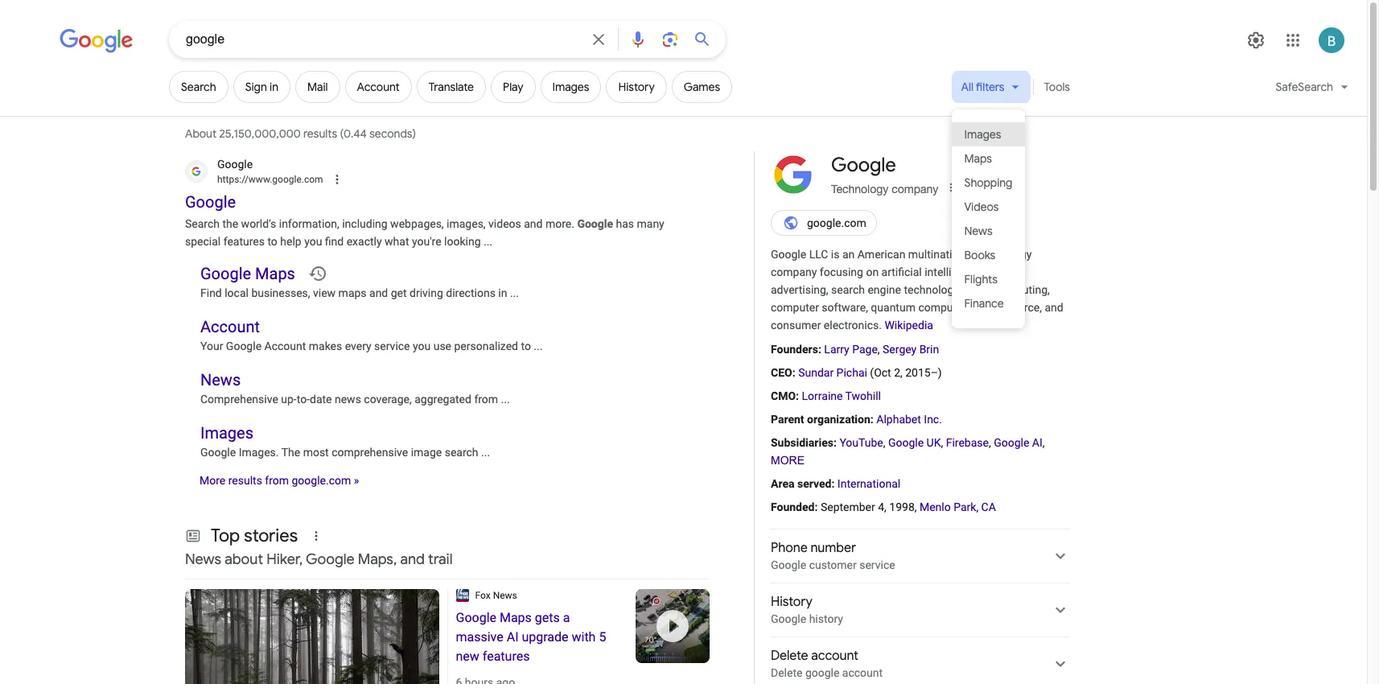 Task type: vqa. For each thing, say whether or not it's contained in the screenshot.
Houma, inside button
no



Task type: locate. For each thing, give the bounding box(es) containing it.
account link up your
[[200, 317, 260, 336]]

artificial
[[882, 266, 922, 279]]

company inside "google llc is an american multinational technology company focusing on artificial intelligence, online advertising, search engine technology, cloud computing, computer software, quantum computing, e-commerce, and consumer electronics."
[[771, 266, 817, 279]]

0 horizontal spatial images
[[200, 424, 254, 443]]

1 vertical spatial you
[[413, 340, 431, 353]]

add account element
[[357, 80, 400, 94]]

google inside "google llc is an american multinational technology company focusing on artificial intelligence, online advertising, search engine technology, cloud computing, computer software, quantum computing, e-commerce, and consumer electronics."
[[771, 248, 807, 261]]

maps link
[[952, 146, 1026, 171]]

0 horizontal spatial from
[[265, 474, 289, 487]]

account down search search box
[[357, 80, 400, 94]]

llc
[[809, 248, 829, 261]]

google up delete
[[771, 612, 807, 625]]

area
[[771, 477, 795, 490]]

1 vertical spatial in
[[498, 286, 507, 299]]

mail
[[308, 80, 328, 94]]

0 vertical spatial to
[[268, 235, 278, 248]]

0 vertical spatial maps
[[965, 151, 992, 165]]

news for news about hiker, google maps, and trail
[[185, 550, 221, 569]]

, down alphabet
[[884, 436, 886, 449]]

google down alphabet inc. link on the right bottom of page
[[889, 436, 924, 449]]

more link
[[771, 452, 805, 469]]

0 horizontal spatial account
[[200, 317, 260, 336]]

1 vertical spatial maps
[[255, 264, 295, 283]]

1 vertical spatial company
[[771, 266, 817, 279]]

news up the 'comprehensive' at the left of page
[[200, 370, 241, 390]]

0 vertical spatial search
[[181, 80, 216, 94]]

you down information,
[[304, 235, 322, 248]]

images link down the 'comprehensive' at the left of page
[[200, 424, 254, 443]]

(0.44
[[340, 126, 367, 141]]

filters
[[976, 80, 1005, 94]]

search up the about on the top of the page
[[181, 80, 216, 94]]

get
[[391, 286, 407, 299]]

: down organization
[[834, 436, 837, 449]]

and left the trail
[[400, 550, 425, 569]]

0 horizontal spatial news link
[[200, 370, 241, 390]]

0 horizontal spatial images link
[[200, 424, 254, 443]]

2 horizontal spatial account
[[357, 80, 400, 94]]

you left use
[[413, 340, 431, 353]]

more options element
[[944, 180, 960, 196]]

: for larry
[[819, 343, 822, 355]]

all
[[962, 80, 974, 94]]

images right play link
[[553, 80, 590, 94]]

history down search by voice 'icon'
[[619, 80, 655, 94]]

exactly
[[347, 235, 382, 248]]

features inside google maps gets a massive ai upgrade with 5 new features
[[483, 649, 530, 664]]

1 vertical spatial account
[[200, 317, 260, 336]]

https://www.google.com
[[217, 174, 323, 185]]

to inside account your google account makes every service you use personalized to ...
[[521, 340, 531, 353]]

technology,
[[904, 284, 961, 296]]

google left llc
[[771, 248, 807, 261]]

videos
[[489, 217, 521, 230]]

1 vertical spatial results
[[228, 474, 262, 487]]

news link
[[952, 219, 1026, 243], [200, 370, 241, 390]]

google up more
[[200, 446, 236, 459]]

google up local
[[200, 264, 251, 283]]

1 horizontal spatial account
[[264, 340, 306, 353]]

looking ...
[[444, 235, 493, 248]]

account up your
[[200, 317, 260, 336]]

... right the image
[[481, 446, 490, 459]]

news up books
[[965, 223, 993, 238]]

add mail element
[[308, 80, 328, 94]]

: down served
[[815, 501, 818, 514]]

1 vertical spatial search
[[185, 217, 220, 230]]

0 vertical spatial features
[[224, 235, 265, 248]]

computing,
[[994, 284, 1050, 296], [919, 301, 975, 314]]

1 horizontal spatial history
[[771, 594, 813, 610]]

top stories
[[211, 525, 298, 547]]

1 horizontal spatial to
[[521, 340, 531, 353]]

...
[[510, 286, 519, 299], [534, 340, 543, 353], [501, 393, 510, 406], [481, 446, 490, 459]]

0 vertical spatial history
[[619, 80, 655, 94]]

features down massive
[[483, 649, 530, 664]]

0 vertical spatial news link
[[952, 219, 1026, 243]]

account link
[[345, 71, 412, 103], [200, 317, 260, 336]]

in right directions
[[498, 286, 507, 299]]

webpages,
[[390, 217, 444, 230]]

service right customer
[[860, 558, 896, 571]]

wikipedia
[[885, 319, 934, 332]]

0 horizontal spatial you
[[304, 235, 322, 248]]

1 horizontal spatial account link
[[345, 71, 412, 103]]

personalized
[[454, 340, 518, 353]]

lorraine
[[802, 389, 843, 402]]

: for sundar
[[793, 366, 796, 379]]

1 vertical spatial search
[[445, 446, 479, 459]]

0 horizontal spatial computing,
[[919, 301, 975, 314]]

1 horizontal spatial company
[[892, 183, 939, 196]]

computing, down the "technology,"
[[919, 301, 975, 314]]

ceo : sundar pichai (oct 2, 2015–)
[[771, 366, 942, 379]]

about
[[185, 126, 217, 141]]

images link
[[541, 71, 602, 103], [952, 122, 1026, 146], [200, 424, 254, 443]]

service inside "phone number google customer service"
[[860, 558, 896, 571]]

more options image
[[945, 181, 958, 194]]

features down the 'the'
[[224, 235, 265, 248]]

search right the image
[[445, 446, 479, 459]]

add sign in element
[[245, 80, 279, 94]]

focusing
[[820, 266, 864, 279]]

search
[[181, 80, 216, 94], [185, 217, 220, 230]]

history link
[[606, 71, 667, 103]]

: up the september
[[832, 477, 835, 490]]

you inside has many special features to help you find exactly what you're looking ...
[[304, 235, 322, 248]]

subsidiaries : youtube , google uk , firebase , google ai , more
[[771, 436, 1045, 467]]

, right the firebase link
[[1043, 436, 1045, 449]]

0 horizontal spatial service
[[374, 340, 410, 353]]

1 vertical spatial account link
[[200, 317, 260, 336]]

videos link
[[952, 195, 1026, 219]]

1 horizontal spatial news link
[[952, 219, 1026, 243]]

account
[[812, 648, 859, 664], [843, 666, 883, 679]]

aggregated
[[415, 393, 472, 406]]

images down the 'comprehensive' at the left of page
[[200, 424, 254, 443]]

results left (0.44
[[303, 126, 337, 141]]

... inside account your google account makes every service you use personalized to ...
[[534, 340, 543, 353]]

2 vertical spatial google
[[806, 666, 840, 679]]

1 vertical spatial images link
[[952, 122, 1026, 146]]

1 horizontal spatial you
[[413, 340, 431, 353]]

history
[[809, 612, 843, 625]]

4,
[[878, 501, 887, 514]]

search up special
[[185, 217, 220, 230]]

0 horizontal spatial maps
[[255, 264, 295, 283]]

to
[[268, 235, 278, 248], [521, 340, 531, 353]]

2 horizontal spatial images link
[[952, 122, 1026, 146]]

computer
[[771, 301, 819, 314]]

from right "aggregated"
[[474, 393, 498, 406]]

0 horizontal spatial ai
[[507, 629, 519, 645]]

0 horizontal spatial history
[[619, 80, 655, 94]]

google right your
[[226, 340, 262, 353]]

maps inside google maps gets a massive ai upgrade with 5 new features
[[500, 610, 532, 625]]

company up advertising,
[[771, 266, 817, 279]]

images,
[[447, 217, 486, 230]]

None search field
[[0, 20, 726, 58]]

american
[[858, 248, 906, 261]]

to inside has many special features to help you find exactly what you're looking ...
[[268, 235, 278, 248]]

1 horizontal spatial ai
[[1033, 436, 1043, 449]]

1 horizontal spatial images link
[[541, 71, 602, 103]]

account
[[357, 80, 400, 94], [200, 317, 260, 336], [264, 340, 306, 353]]

to right personalized on the left of the page
[[521, 340, 531, 353]]

results down "images."
[[228, 474, 262, 487]]

images up 'maps' link
[[965, 127, 1002, 141]]

: left lorraine
[[796, 389, 799, 402]]

0 vertical spatial account link
[[345, 71, 412, 103]]

images link right play link
[[541, 71, 602, 103]]

1 vertical spatial to
[[521, 340, 531, 353]]

0 vertical spatial from
[[474, 393, 498, 406]]

0 vertical spatial in
[[270, 80, 279, 94]]

1 horizontal spatial maps
[[500, 610, 532, 625]]

intelligence,
[[925, 266, 984, 279]]

account left makes
[[264, 340, 306, 353]]

flights link
[[952, 267, 1026, 291]]

0 horizontal spatial account link
[[200, 317, 260, 336]]

google up technology on the top
[[832, 153, 897, 177]]

google down phone
[[771, 558, 807, 571]]

service
[[374, 340, 410, 353], [860, 558, 896, 571]]

1 horizontal spatial service
[[860, 558, 896, 571]]

ai inside google maps gets a massive ai upgrade with 5 new features
[[507, 629, 519, 645]]

2 vertical spatial images link
[[200, 424, 254, 443]]

history up history
[[771, 594, 813, 610]]

: left sundar
[[793, 366, 796, 379]]

2 vertical spatial maps
[[500, 610, 532, 625]]

1 vertical spatial account
[[843, 666, 883, 679]]

2 vertical spatial images
[[200, 424, 254, 443]]

google up "https://www.google.com"
[[217, 158, 253, 171]]

... right personalized on the left of the page
[[534, 340, 543, 353]]

images
[[553, 80, 590, 94], [965, 127, 1002, 141], [200, 424, 254, 443]]

0 vertical spatial account
[[357, 80, 400, 94]]

1 horizontal spatial from
[[474, 393, 498, 406]]

translate
[[429, 80, 474, 94]]

0 horizontal spatial results
[[228, 474, 262, 487]]

0 vertical spatial ai
[[1033, 436, 1043, 449]]

images.
[[239, 446, 279, 459]]

2 vertical spatial account
[[264, 340, 306, 353]]

features
[[224, 235, 265, 248], [483, 649, 530, 664]]

inc.
[[924, 413, 942, 426]]

0 horizontal spatial to
[[268, 235, 278, 248]]

: left the larry
[[819, 343, 822, 355]]

2,
[[894, 366, 903, 379]]

news for news comprehensive up-to-date news coverage, aggregated from ...
[[200, 370, 241, 390]]

comprehensive
[[200, 393, 278, 406]]

0 vertical spatial computing,
[[994, 284, 1050, 296]]

maps down fox news
[[500, 610, 532, 625]]

to left help
[[268, 235, 278, 248]]

personalized recommendation based on your history element
[[308, 264, 328, 283]]

google inside delete account delete google account
[[806, 666, 840, 679]]

0 vertical spatial you
[[304, 235, 322, 248]]

1 horizontal spatial in
[[498, 286, 507, 299]]

parent
[[771, 413, 805, 426]]

sergey brin link
[[883, 343, 940, 355]]

2 horizontal spatial maps
[[965, 151, 992, 165]]

and right 'commerce,'
[[1045, 301, 1064, 314]]

news down top
[[185, 550, 221, 569]]

google right delete
[[806, 666, 840, 679]]

0 horizontal spatial company
[[771, 266, 817, 279]]

2 horizontal spatial images
[[965, 127, 1002, 141]]

news inside menu
[[965, 223, 993, 238]]

served
[[798, 477, 832, 490]]

help
[[280, 235, 302, 248]]

computing, up 'commerce,'
[[994, 284, 1050, 296]]

0 horizontal spatial in
[[270, 80, 279, 94]]

1 horizontal spatial features
[[483, 649, 530, 664]]

company left "more options" element
[[892, 183, 939, 196]]

1 horizontal spatial search
[[832, 284, 865, 296]]

history
[[619, 80, 655, 94], [771, 594, 813, 610]]

ai left upgrade
[[507, 629, 519, 645]]

0 vertical spatial images
[[553, 80, 590, 94]]

search up software,
[[832, 284, 865, 296]]

in right sign
[[270, 80, 279, 94]]

google up massive
[[456, 610, 497, 625]]

image
[[411, 446, 442, 459]]

: inside subsidiaries : youtube , google uk , firebase , google ai , more
[[834, 436, 837, 449]]

history google history
[[771, 594, 843, 625]]

0 vertical spatial results
[[303, 126, 337, 141]]

1 vertical spatial service
[[860, 558, 896, 571]]

news inside the news comprehensive up-to-date news coverage, aggregated from ...
[[200, 370, 241, 390]]

service right every
[[374, 340, 410, 353]]

0 vertical spatial search
[[832, 284, 865, 296]]

sergey
[[883, 343, 917, 355]]

0 vertical spatial service
[[374, 340, 410, 353]]

more results from google.com » link
[[200, 474, 359, 487]]

google
[[832, 153, 897, 177], [217, 158, 253, 171], [185, 192, 236, 211], [577, 217, 613, 230], [771, 248, 807, 261], [200, 264, 251, 283], [226, 340, 262, 353], [889, 436, 924, 449], [994, 436, 1030, 449], [200, 446, 236, 459], [306, 550, 355, 569], [456, 610, 497, 625]]

from inside the news comprehensive up-to-date news coverage, aggregated from ...
[[474, 393, 498, 406]]

news link up books
[[952, 219, 1026, 243]]

search
[[832, 284, 865, 296], [445, 446, 479, 459]]

news
[[965, 223, 993, 238], [200, 370, 241, 390], [185, 550, 221, 569], [493, 590, 517, 601]]

, down "inc."
[[941, 436, 944, 449]]

and left more.
[[524, 217, 543, 230]]

news link up the 'comprehensive' at the left of page
[[200, 370, 241, 390]]

1 vertical spatial google
[[771, 612, 807, 625]]

founders : larry page , sergey brin
[[771, 343, 940, 355]]

engine
[[868, 284, 902, 296]]

park,
[[954, 501, 979, 514]]

menu
[[952, 109, 1026, 328]]

account link down search search box
[[345, 71, 412, 103]]

search the world's information, including webpages, images, videos and more. google
[[185, 217, 613, 230]]

results
[[303, 126, 337, 141], [228, 474, 262, 487]]

news right fox
[[493, 590, 517, 601]]

ai right the firebase link
[[1033, 436, 1043, 449]]

maps up the businesses, on the top of page
[[255, 264, 295, 283]]

1 vertical spatial features
[[483, 649, 530, 664]]

history for history google history
[[771, 594, 813, 610]]

0 horizontal spatial search
[[445, 446, 479, 459]]

... down personalized on the left of the page
[[501, 393, 510, 406]]

maps up shopping
[[965, 151, 992, 165]]

from down the
[[265, 474, 289, 487]]

1 vertical spatial ai
[[507, 629, 519, 645]]

history inside history google history
[[771, 594, 813, 610]]

maps for google maps
[[255, 264, 295, 283]]

images link down "all filters" dropdown button
[[952, 122, 1026, 146]]

larry page link
[[825, 343, 878, 355]]

including
[[342, 217, 388, 230]]

0 horizontal spatial features
[[224, 235, 265, 248]]

0 vertical spatial google
[[771, 558, 807, 571]]

1 vertical spatial history
[[771, 594, 813, 610]]



Task type: describe. For each thing, give the bounding box(es) containing it.
trail
[[428, 550, 453, 569]]

google right hiker,
[[306, 550, 355, 569]]

search inside "google llc is an american multinational technology company focusing on artificial intelligence, online advertising, search engine technology, cloud computing, computer software, quantum computing, e-commerce, and consumer electronics."
[[832, 284, 865, 296]]

shopping link
[[952, 171, 1026, 195]]

search inside images google images. the most comprehensive image search ...
[[445, 446, 479, 459]]

about
[[225, 550, 263, 569]]

and left the get
[[369, 286, 388, 299]]

the
[[281, 446, 300, 459]]

massive
[[456, 629, 504, 645]]

phone number google customer service
[[771, 540, 896, 571]]

google ai link
[[994, 436, 1043, 449]]

google inside account your google account makes every service you use personalized to ...
[[226, 340, 262, 353]]

tools
[[1044, 80, 1071, 94]]

: down 'twohill'
[[871, 413, 874, 426]]

fox news
[[475, 590, 517, 601]]

news for news
[[965, 223, 993, 238]]

1 horizontal spatial images
[[553, 80, 590, 94]]

google https://www.google.com
[[217, 158, 323, 185]]

search for search
[[181, 80, 216, 94]]

google up the 'the'
[[185, 192, 236, 211]]

features inside has many special features to help you find exactly what you're looking ...
[[224, 235, 265, 248]]

add play element
[[503, 80, 524, 94]]

number
[[811, 540, 856, 557]]

sign
[[245, 80, 267, 94]]

google.com »
[[292, 474, 359, 487]]

https://www.google.com text field
[[217, 172, 323, 187]]

1 vertical spatial computing,
[[919, 301, 975, 314]]

all filters button
[[952, 71, 1031, 109]]

: for youtube
[[834, 436, 837, 449]]

safesearch
[[1276, 80, 1334, 94]]

local
[[225, 286, 249, 299]]

cmo
[[771, 389, 796, 402]]

google image
[[60, 29, 134, 53]]

videos
[[965, 199, 999, 214]]

play
[[503, 80, 524, 94]]

driving
[[410, 286, 443, 299]]

add translate element
[[429, 80, 474, 94]]

founded
[[771, 501, 815, 514]]

google left has
[[577, 217, 613, 230]]

date
[[310, 393, 332, 406]]

images inside images google images. the most comprehensive image search ...
[[200, 424, 254, 443]]

the
[[223, 217, 238, 230]]

finance link
[[952, 291, 1026, 316]]

play link
[[491, 71, 536, 103]]

news
[[335, 393, 361, 406]]

search for search the world's information, including webpages, images, videos and more. google
[[185, 217, 220, 230]]

commerce,
[[987, 301, 1042, 314]]

has
[[616, 217, 634, 230]]

about 25,150,000,000 results (0.44 seconds)
[[185, 126, 419, 141]]

world's
[[241, 217, 276, 230]]

gets
[[535, 610, 560, 625]]

history for history
[[619, 80, 655, 94]]

, left google ai link
[[989, 436, 991, 449]]

brin
[[920, 343, 940, 355]]

games
[[684, 80, 721, 94]]

maps for google maps gets a massive ai upgrade with 5 new features
[[500, 610, 532, 625]]

online
[[987, 266, 1018, 279]]

google inside google maps gets a massive ai upgrade with 5 new features
[[456, 610, 497, 625]]

google inside google https://www.google.com
[[217, 158, 253, 171]]

phone
[[771, 540, 808, 557]]

view
[[313, 286, 336, 299]]

flights
[[965, 272, 998, 286]]

... inside the news comprehensive up-to-date news coverage, aggregated from ...
[[501, 393, 510, 406]]

technology company
[[832, 183, 939, 196]]

directions
[[446, 286, 496, 299]]

... right directions
[[510, 286, 519, 299]]

international
[[838, 477, 901, 490]]

cloud
[[964, 284, 992, 296]]

add history element
[[619, 80, 655, 94]]

quantum
[[871, 301, 916, 314]]

google heading
[[832, 153, 897, 177]]

maps,
[[358, 550, 397, 569]]

1 vertical spatial from
[[265, 474, 289, 487]]

menu containing images
[[952, 109, 1026, 328]]

firebase
[[946, 436, 989, 449]]

news comprehensive up-to-date news coverage, aggregated from ...
[[200, 370, 510, 406]]

: for lorraine
[[796, 389, 799, 402]]

founders
[[771, 343, 819, 355]]

find
[[325, 235, 344, 248]]

Search search field
[[186, 31, 580, 51]]

search by voice image
[[629, 30, 648, 49]]

: for september
[[815, 501, 818, 514]]

images google images. the most comprehensive image search ...
[[200, 424, 490, 459]]

books link
[[952, 243, 1026, 267]]

0 vertical spatial company
[[892, 183, 939, 196]]

sundar pichai link
[[799, 366, 868, 379]]

add games element
[[684, 80, 721, 94]]

google inside images google images. the most comprehensive image search ...
[[200, 446, 236, 459]]

delete
[[771, 666, 803, 679]]

google right the firebase
[[994, 436, 1030, 449]]

find local businesses, view maps and get driving directions in ...
[[200, 286, 519, 299]]

games link
[[672, 71, 733, 103]]

0 vertical spatial account
[[812, 648, 859, 664]]

page
[[853, 343, 878, 355]]

comprehensive
[[332, 446, 408, 459]]

many
[[637, 217, 665, 230]]

use
[[434, 340, 452, 353]]

pichai
[[837, 366, 868, 379]]

search by image image
[[661, 30, 680, 49]]

1 vertical spatial images
[[965, 127, 1002, 141]]

advertising,
[[771, 284, 829, 296]]

more
[[200, 474, 226, 487]]

makes
[[309, 340, 342, 353]]

fox
[[475, 590, 491, 601]]

ceo
[[771, 366, 793, 379]]

ai inside subsidiaries : youtube , google uk , firebase , google ai , more
[[1033, 436, 1043, 449]]

businesses,
[[251, 286, 310, 299]]

all filters
[[962, 80, 1005, 94]]

find
[[200, 286, 222, 299]]

account for account
[[357, 80, 400, 94]]

, left sergey
[[878, 343, 880, 355]]

a
[[563, 610, 570, 625]]

you're
[[412, 235, 442, 248]]

uk
[[927, 436, 941, 449]]

search link
[[169, 71, 228, 103]]

google maps gets a massive ai upgrade with 5 new features heading
[[456, 608, 620, 666]]

delete
[[771, 648, 809, 664]]

more.
[[546, 217, 575, 230]]

menlo
[[920, 501, 951, 514]]

firebase link
[[946, 436, 989, 449]]

google inside history google history
[[771, 612, 807, 625]]

and inside "google llc is an american multinational technology company focusing on artificial intelligence, online advertising, search engine technology, cloud computing, computer software, quantum computing, e-commerce, and consumer electronics."
[[1045, 301, 1064, 314]]

sign in
[[245, 80, 279, 94]]

1 horizontal spatial results
[[303, 126, 337, 141]]

1 horizontal spatial computing,
[[994, 284, 1050, 296]]

customer
[[809, 558, 857, 571]]

subsidiaries
[[771, 436, 834, 449]]

1 vertical spatial news link
[[200, 370, 241, 390]]

cmo : lorraine twohill
[[771, 389, 881, 402]]

0 vertical spatial images link
[[541, 71, 602, 103]]

you inside account your google account makes every service you use personalized to ...
[[413, 340, 431, 353]]

personalized recommendation based on your history image
[[308, 264, 328, 283]]

add search element
[[181, 80, 216, 94]]

service inside account your google account makes every service you use personalized to ...
[[374, 340, 410, 353]]

organization
[[807, 413, 871, 426]]

more results from google.com »
[[200, 474, 359, 487]]

your
[[200, 340, 223, 353]]

google maps
[[200, 264, 295, 283]]

account for account your google account makes every service you use personalized to ...
[[200, 317, 260, 336]]

menlo park, ca link
[[920, 501, 996, 514]]

google inside "phone number google customer service"
[[771, 558, 807, 571]]

... inside images google images. the most comprehensive image search ...
[[481, 446, 490, 459]]

google uk link
[[889, 436, 941, 449]]



